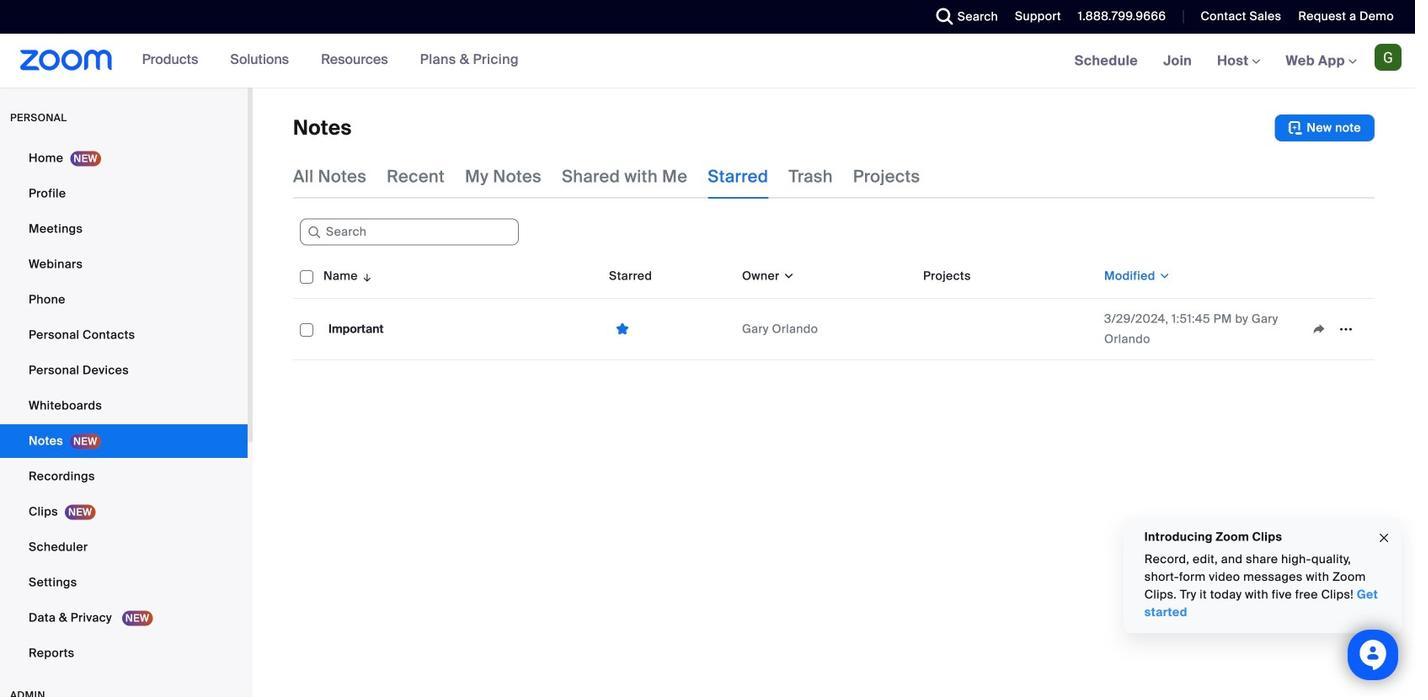 Task type: describe. For each thing, give the bounding box(es) containing it.
product information navigation
[[113, 34, 532, 88]]

zoom logo image
[[20, 50, 113, 71]]

down image
[[1156, 268, 1171, 285]]

profile picture image
[[1375, 44, 1402, 71]]

close image
[[1377, 529, 1391, 548]]

share image
[[1306, 322, 1333, 337]]

tabs of all notes page tab list
[[293, 155, 920, 199]]

arrow down image
[[358, 266, 373, 286]]



Task type: vqa. For each thing, say whether or not it's contained in the screenshot.
Personal Menu Menu
yes



Task type: locate. For each thing, give the bounding box(es) containing it.
personal menu menu
[[0, 142, 248, 672]]

meetings navigation
[[1062, 34, 1415, 89]]

application
[[293, 115, 1375, 142], [293, 254, 1375, 361], [609, 316, 729, 342], [1306, 317, 1368, 342]]

banner
[[0, 34, 1415, 89]]

Search text field
[[300, 219, 519, 246]]

more options for important image
[[1333, 322, 1360, 337]]

cell
[[917, 299, 1098, 361]]



